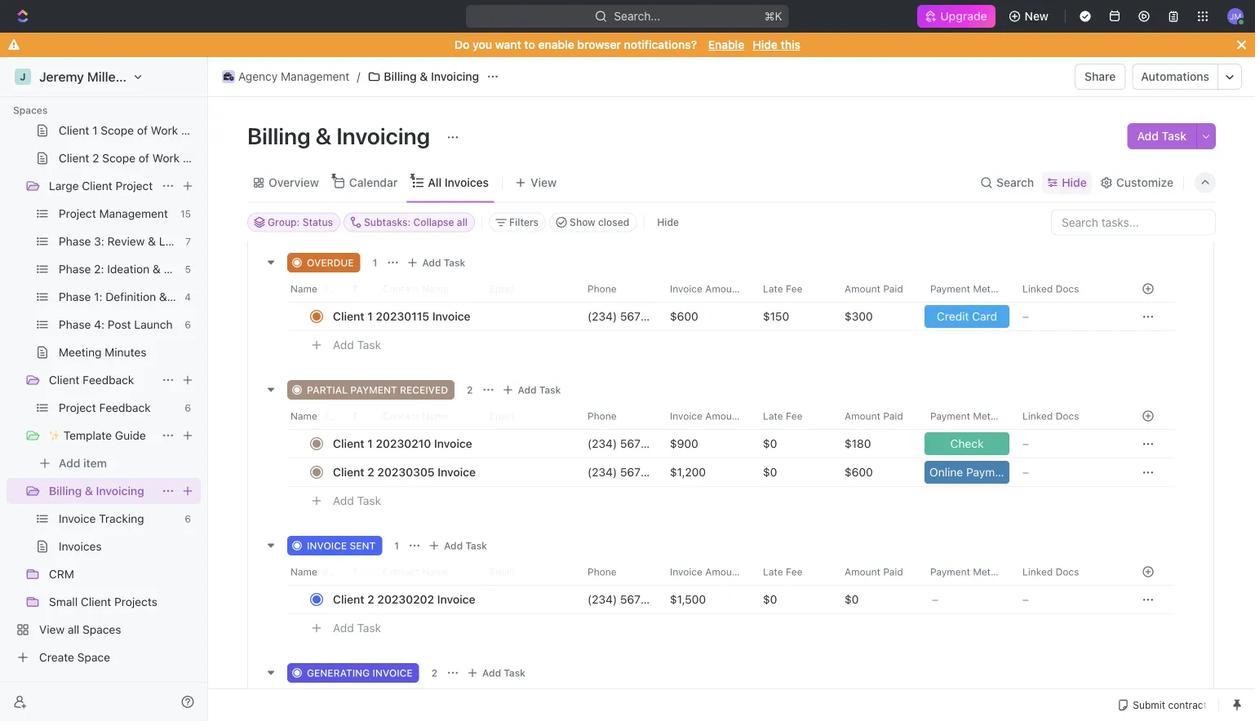 Task type: vqa. For each thing, say whether or not it's contained in the screenshot.


Task type: locate. For each thing, give the bounding box(es) containing it.
1 vertical spatial late fee button
[[753, 404, 835, 430]]

wang
[[416, 437, 446, 451]]

(234) 567-8901 $1,500
[[588, 593, 706, 607]]

view inside button
[[530, 176, 557, 189]]

scope for 1
[[101, 124, 134, 137]]

billing down add item
[[49, 484, 82, 498]]

$300 button
[[835, 302, 920, 332]]

3 late fee button from the top
[[753, 559, 835, 585]]

invoicing up calendar
[[336, 122, 430, 149]]

4 (234) from the top
[[588, 593, 617, 607]]

mark
[[383, 466, 409, 479]]

2 vertical spatial amount paid
[[845, 567, 903, 578]]

2 6 from the top
[[185, 402, 191, 414]]

1 vertical spatial phone button
[[578, 404, 660, 430]]

hide inside button
[[657, 217, 679, 228]]

name down partial
[[291, 411, 317, 422]]

launch down phase 1: definition & onboarding link
[[134, 318, 173, 331]]

0 vertical spatial management
[[281, 70, 350, 83]]

2 vertical spatial payment method button
[[920, 559, 1013, 585]]

template
[[63, 429, 112, 442]]

invoicing inside tree
[[96, 484, 144, 498]]

3 567- from the top
[[620, 466, 646, 479]]

3 payment method button from the top
[[920, 559, 1013, 585]]

0 horizontal spatial view
[[39, 623, 65, 636]]

0 vertical spatial 6
[[185, 319, 191, 330]]

0 vertical spatial billing & invoicing
[[384, 70, 479, 83]]

client for client 1 20230115 invoice
[[333, 310, 364, 324]]

project down the 'large'
[[59, 207, 96, 220]]

2 late from the top
[[763, 411, 783, 422]]

project up "template"
[[59, 401, 96, 415]]

2 vertical spatial scope
[[102, 151, 136, 165]]

7
[[185, 236, 191, 247]]

3 8901 from the top
[[646, 466, 672, 479]]

phone up (234) 567-8901 $600
[[588, 284, 617, 295]]

0 vertical spatial invoice amount
[[670, 284, 741, 295]]

amount paid for 1
[[845, 284, 903, 295]]

billing right '/'
[[384, 70, 417, 83]]

mark freedman
[[383, 466, 465, 479]]

3 6 from the top
[[185, 513, 191, 525]]

$600 button left "$150"
[[660, 302, 753, 332]]

1 vertical spatial phone
[[588, 411, 617, 422]]

3 phone from the top
[[588, 567, 617, 578]]

567- for $600
[[620, 310, 646, 324]]

0 vertical spatial fee
[[786, 284, 803, 295]]

3 invoice amount from the top
[[670, 567, 741, 578]]

launch inside phase 3: review & launch link
[[159, 235, 197, 248]]

2 left lisa
[[367, 593, 374, 607]]

2 vertical spatial billing
[[49, 484, 82, 498]]

invoice left sent
[[307, 541, 347, 552]]

2 late fee from the top
[[763, 411, 803, 422]]

docs for 3rd linked docs dropdown button from the top
[[1056, 567, 1079, 578]]

phase 3: review & launch
[[59, 235, 197, 248]]

launch down the 15 on the top of the page
[[159, 235, 197, 248]]

show closed button
[[549, 213, 637, 232]]

1 vertical spatial linked
[[1022, 411, 1053, 422]]

credit
[[937, 310, 969, 324]]

1 vertical spatial spaces
[[82, 623, 121, 636]]

0 vertical spatial late fee button
[[753, 276, 835, 302]]

phone
[[588, 284, 617, 295], [588, 411, 617, 422], [588, 567, 617, 578]]

0 vertical spatial spaces
[[13, 104, 48, 116]]

2 down martinez
[[431, 668, 437, 679]]

1 linked docs button from the top
[[1013, 276, 1122, 302]]

1 for 20230210
[[367, 437, 373, 451]]

view up create
[[39, 623, 65, 636]]

billing & invoicing link down the do
[[363, 67, 483, 86]]

invoice
[[670, 284, 702, 295], [432, 310, 471, 324], [670, 411, 702, 422], [434, 437, 472, 451], [438, 466, 476, 479], [59, 512, 96, 526], [670, 567, 702, 578], [437, 593, 475, 607]]

1 paid from the top
[[883, 284, 903, 295]]

billing & invoicing down item on the left bottom of the page
[[49, 484, 144, 498]]

1 horizontal spatial spaces
[[82, 623, 121, 636]]

linked
[[1022, 284, 1053, 295], [1022, 411, 1053, 422], [1022, 567, 1053, 578]]

received
[[400, 385, 448, 396]]

1 vertical spatial payment method button
[[920, 404, 1013, 430]]

567- for $1,500
[[620, 593, 646, 607]]

phone up lisamartinez@example.com at the bottom of the page
[[588, 567, 617, 578]]

2 horizontal spatial hide
[[1062, 176, 1087, 189]]

payment
[[930, 284, 970, 295], [930, 411, 970, 422], [966, 466, 1012, 479], [930, 567, 970, 578]]

2 vertical spatial late fee button
[[753, 559, 835, 585]]

1 vertical spatial late
[[763, 411, 783, 422]]

2 (234) 567-8901 link from the top
[[588, 437, 672, 451]]

1 vertical spatial name button
[[287, 404, 573, 430]]

hide left this
[[753, 38, 778, 51]]

✨ template guide link
[[49, 423, 155, 449]]

2 vertical spatial method
[[973, 567, 1008, 578]]

invoice amount button up (234) 567-8901 $600
[[660, 276, 753, 302]]

payment for third payment method dropdown button from the top
[[930, 567, 970, 578]]

0 horizontal spatial billing
[[49, 484, 82, 498]]

3 name from the top
[[291, 567, 317, 578]]

crm link
[[49, 561, 197, 588]]

small client projects link
[[49, 589, 197, 615]]

feedback for project feedback
[[99, 401, 151, 415]]

phone for $600
[[588, 284, 617, 295]]

0 vertical spatial $600 button
[[660, 302, 753, 332]]

4 567- from the top
[[620, 593, 646, 607]]

1 horizontal spatial invoice
[[372, 668, 413, 679]]

2 8901 from the top
[[646, 437, 672, 451]]

view up the filters
[[530, 176, 557, 189]]

1 phone button from the top
[[578, 276, 660, 302]]

guide
[[115, 429, 146, 442]]

& right 'ideation'
[[153, 262, 161, 276]]

scope down client 1 scope of work docs link
[[102, 151, 136, 165]]

payment for payment method dropdown button for 1
[[930, 284, 970, 295]]

client inside client 1 20230115 invoice link
[[333, 310, 364, 324]]

1 amount paid button from the top
[[835, 276, 920, 302]]

feedback up project feedback
[[83, 373, 134, 387]]

feedback up the guide
[[99, 401, 151, 415]]

invoice amount up (234) 567-8901 $600
[[670, 284, 741, 295]]

name button for $600
[[287, 276, 573, 302]]

invoice left the tracking
[[59, 512, 96, 526]]

client left sarah
[[333, 437, 364, 451]]

0 vertical spatial all
[[457, 217, 468, 228]]

client up the 'large'
[[59, 151, 89, 165]]

invoice amount up $1,500 button at the right bottom of page
[[670, 567, 741, 578]]

1 vertical spatial scope
[[101, 124, 134, 137]]

phase left 2:
[[59, 262, 91, 276]]

8901 for $600
[[646, 310, 672, 324]]

& left 4
[[159, 290, 167, 304]]

client up "view all spaces" "link"
[[81, 595, 111, 609]]

view for view all spaces
[[39, 623, 65, 636]]

name down the overdue
[[291, 284, 317, 295]]

client for client feedback
[[49, 373, 79, 387]]

name button down received
[[287, 404, 573, 430]]

1 vertical spatial management
[[99, 207, 168, 220]]

2 vertical spatial name button
[[287, 559, 573, 585]]

8901 for $1,200
[[646, 466, 672, 479]]

agency management link
[[218, 67, 354, 86]]

1 567- from the top
[[620, 310, 646, 324]]

1 late from the top
[[763, 284, 783, 295]]

0 vertical spatial payment method
[[930, 284, 1008, 295]]

2 vertical spatial phone
[[588, 567, 617, 578]]

billing up the overview link
[[247, 122, 311, 149]]

1 amount paid from the top
[[845, 284, 903, 295]]

1 vertical spatial project
[[59, 207, 96, 220]]

0 vertical spatial linked
[[1022, 284, 1053, 295]]

4 8901 from the top
[[646, 593, 672, 607]]

1 down subtasks:
[[373, 257, 377, 269]]

2 left mark
[[367, 466, 374, 479]]

1 (234) from the top
[[588, 310, 617, 324]]

2 (234) from the top
[[588, 437, 617, 451]]

2
[[92, 151, 99, 165], [467, 385, 473, 396], [367, 466, 374, 479], [367, 593, 374, 607], [431, 668, 437, 679]]

payment method button for 2
[[920, 404, 1013, 430]]

1 fee from the top
[[786, 284, 803, 295]]

0 vertical spatial invoicing
[[431, 70, 479, 83]]

$600 button down "$180"
[[835, 458, 920, 488]]

project feedback link
[[59, 395, 178, 421]]

mark freedman button
[[373, 458, 480, 488]]

feedback inside project feedback link
[[99, 401, 151, 415]]

billing & invoicing down the do
[[384, 70, 479, 83]]

client feedback
[[49, 373, 134, 387]]

management up phase 3: review & launch
[[99, 207, 168, 220]]

all inside "link"
[[68, 623, 79, 636]]

$600 button
[[660, 302, 753, 332], [835, 458, 920, 488]]

4 phase from the top
[[59, 318, 91, 331]]

client inside large client project link
[[82, 179, 112, 193]]

browser
[[577, 38, 621, 51]]

2 inside 'link'
[[367, 466, 374, 479]]

client left lisa
[[333, 593, 364, 607]]

3 phone button from the top
[[578, 559, 660, 585]]

1 vertical spatial work
[[151, 124, 178, 137]]

of for 1
[[137, 124, 148, 137]]

0 vertical spatial view
[[530, 176, 557, 189]]

0 horizontal spatial management
[[99, 207, 168, 220]]

0 vertical spatial amount paid button
[[835, 276, 920, 302]]

business time image
[[223, 73, 234, 81]]

project management link
[[59, 201, 174, 227]]

2 vertical spatial payment method
[[930, 567, 1008, 578]]

0 vertical spatial feedback
[[83, 373, 134, 387]]

567- for $1,200
[[620, 466, 646, 479]]

8901 for $1,500
[[646, 593, 672, 607]]

project management
[[59, 207, 168, 220]]

1 late fee button from the top
[[753, 276, 835, 302]]

phase for phase 3: review & launch
[[59, 235, 91, 248]]

1 left jessie
[[367, 310, 373, 324]]

1 payment method button from the top
[[920, 276, 1013, 302]]

scope down jeremy
[[49, 96, 82, 109]]

invoice
[[307, 541, 347, 552], [372, 668, 413, 679]]

2 late fee button from the top
[[753, 404, 835, 430]]

0 vertical spatial method
[[973, 284, 1008, 295]]

1 late fee from the top
[[763, 284, 803, 295]]

invoices right all
[[445, 176, 489, 189]]

2 inside tree
[[92, 151, 99, 165]]

name for $0
[[291, 567, 317, 578]]

tara shultz's workspace, , element
[[15, 69, 31, 85]]

invoicing down the do
[[431, 70, 479, 83]]

3 (234) from the top
[[588, 466, 617, 479]]

work down client 1 scope of work docs link
[[152, 151, 180, 165]]

0 horizontal spatial invoice
[[307, 541, 347, 552]]

0 horizontal spatial $600 button
[[660, 302, 753, 332]]

invoicing up the tracking
[[96, 484, 144, 498]]

1 vertical spatial hide
[[1062, 176, 1087, 189]]

3 name button from the top
[[287, 559, 573, 585]]

1 horizontal spatial $600 button
[[835, 458, 920, 488]]

spaces down j
[[13, 104, 48, 116]]

invoices up the crm
[[59, 540, 102, 553]]

hide right search
[[1062, 176, 1087, 189]]

phone button up (234) 567-8901 $900
[[578, 404, 660, 430]]

3 late fee from the top
[[763, 567, 803, 578]]

4
[[185, 291, 191, 303]]

scope down scope of work link
[[101, 124, 134, 137]]

name button up martinez
[[287, 559, 573, 585]]

6 down 4
[[185, 319, 191, 330]]

0 vertical spatial $600
[[670, 310, 698, 324]]

client 1 20230210 invoice link
[[329, 432, 570, 456]]

name down invoice sent
[[291, 567, 317, 578]]

client for client 2 20230305 invoice
[[333, 466, 364, 479]]

2 up the large client project
[[92, 151, 99, 165]]

project down client 2 scope of work docs link
[[115, 179, 153, 193]]

&
[[420, 70, 428, 83], [315, 122, 332, 149], [148, 235, 156, 248], [153, 262, 161, 276], [159, 290, 167, 304], [85, 484, 93, 498]]

/
[[357, 70, 360, 83]]

(234) for (234) 567-8901 $900
[[588, 437, 617, 451]]

client down meeting in the left of the page
[[49, 373, 79, 387]]

1 vertical spatial amount paid
[[845, 411, 903, 422]]

of up client 2 scope of work docs
[[137, 124, 148, 137]]

3 invoice amount button from the top
[[660, 559, 753, 585]]

miller's
[[87, 69, 131, 84]]

client left mark
[[333, 466, 364, 479]]

client down scope of work at the top left
[[59, 124, 89, 137]]

item
[[83, 457, 107, 470]]

3 (234) 567-8901 link from the top
[[588, 466, 672, 479]]

2 fee from the top
[[786, 411, 803, 422]]

2 vertical spatial fee
[[786, 567, 803, 578]]

0 vertical spatial of
[[85, 96, 96, 109]]

0 horizontal spatial spaces
[[13, 104, 48, 116]]

0 vertical spatial billing & invoicing link
[[363, 67, 483, 86]]

sarahwang@example.com
[[490, 437, 627, 451]]

0 horizontal spatial hide
[[657, 217, 679, 228]]

0 horizontal spatial all
[[68, 623, 79, 636]]

1 vertical spatial feedback
[[99, 401, 151, 415]]

work up client 2 scope of work docs
[[151, 124, 178, 137]]

of down client 1 scope of work docs link
[[139, 151, 149, 165]]

want
[[495, 38, 521, 51]]

$1,500 button
[[660, 585, 753, 615]]

docs
[[181, 124, 208, 137], [183, 151, 210, 165], [1056, 284, 1079, 295], [1056, 411, 1079, 422], [1056, 567, 1079, 578]]

feedback inside client feedback "link"
[[83, 373, 134, 387]]

1 invoice amount button from the top
[[660, 276, 753, 302]]

2 vertical spatial invoice amount
[[670, 567, 741, 578]]

project for project feedback
[[59, 401, 96, 415]]

1 left sarah
[[367, 437, 373, 451]]

work down miller's
[[99, 96, 126, 109]]

– button
[[1013, 302, 1122, 332], [1013, 430, 1122, 459], [1013, 458, 1122, 488], [921, 585, 1013, 615], [1013, 585, 1122, 615]]

2 paid from the top
[[883, 411, 903, 422]]

1 vertical spatial invoice amount
[[670, 411, 741, 422]]

billing & invoicing link up invoice tracking
[[49, 478, 155, 504]]

minutes
[[105, 346, 146, 359]]

customize
[[1116, 176, 1173, 189]]

projects
[[114, 595, 157, 609]]

2 vertical spatial late fee
[[763, 567, 803, 578]]

phase left the 1:
[[59, 290, 91, 304]]

client inside client feedback "link"
[[49, 373, 79, 387]]

phase 1: definition & onboarding link
[[59, 284, 232, 310]]

phone button up (234) 567-8901 $1,500
[[578, 559, 660, 585]]

invoices link
[[59, 534, 197, 560]]

$150
[[763, 310, 789, 324]]

hide button
[[651, 213, 685, 232]]

all up create space on the left bottom of the page
[[68, 623, 79, 636]]

phase left 4:
[[59, 318, 91, 331]]

docs for linked docs dropdown button related to 2
[[1056, 411, 1079, 422]]

1 phase from the top
[[59, 235, 91, 248]]

j
[[20, 71, 26, 82]]

6 for invoice tracking
[[185, 513, 191, 525]]

client inside client 2 scope of work docs link
[[59, 151, 89, 165]]

large client project link
[[49, 173, 155, 199]]

1 horizontal spatial view
[[530, 176, 557, 189]]

client inside client 2 20230305 invoice 'link'
[[333, 466, 364, 479]]

1 6 from the top
[[185, 319, 191, 330]]

1 vertical spatial invoice amount button
[[660, 404, 753, 430]]

scope of work link
[[49, 90, 155, 116]]

linked docs button for 1
[[1013, 276, 1122, 302]]

1 linked from the top
[[1022, 284, 1053, 295]]

1
[[92, 124, 98, 137], [373, 257, 377, 269], [367, 310, 373, 324], [367, 437, 373, 451], [394, 541, 399, 552]]

2 567- from the top
[[620, 437, 646, 451]]

name button up jones
[[287, 276, 573, 302]]

1 method from the top
[[973, 284, 1008, 295]]

lisamartinez@example.com
[[490, 593, 633, 607]]

0 vertical spatial linked docs button
[[1013, 276, 1122, 302]]

✨
[[49, 429, 60, 442]]

2 payment method button from the top
[[920, 404, 1013, 430]]

all
[[457, 217, 468, 228], [68, 623, 79, 636]]

2 linked from the top
[[1022, 411, 1053, 422]]

0 vertical spatial paid
[[883, 284, 903, 295]]

spaces down small client projects
[[82, 623, 121, 636]]

(234) 567-8901 $900
[[588, 437, 698, 451]]

1 vertical spatial name
[[291, 411, 317, 422]]

invoice up client 2 20230305 invoice 'link' on the left of page
[[434, 437, 472, 451]]

$150 button
[[753, 302, 835, 332]]

tree containing scope of work
[[7, 7, 232, 671]]

tree
[[7, 7, 232, 671]]

paid for 2
[[883, 411, 903, 422]]

invoice down the client 1 20230210 invoice link
[[438, 466, 476, 479]]

show
[[570, 217, 595, 228]]

0 vertical spatial project
[[115, 179, 153, 193]]

1 vertical spatial method
[[973, 411, 1008, 422]]

docs for linked docs dropdown button corresponding to 1
[[1056, 284, 1079, 295]]

0 horizontal spatial invoices
[[59, 540, 102, 553]]

0 vertical spatial late
[[763, 284, 783, 295]]

amount paid button for 1
[[835, 276, 920, 302]]

client for client 2 scope of work docs
[[59, 151, 89, 165]]

of down miller's
[[85, 96, 96, 109]]

1 phone from the top
[[588, 284, 617, 295]]

phone button up (234) 567-8901 $600
[[578, 276, 660, 302]]

project feedback
[[59, 401, 151, 415]]

client inside the client 1 20230210 invoice link
[[333, 437, 364, 451]]

20230305
[[377, 466, 435, 479]]

1 inside tree
[[92, 124, 98, 137]]

2 vertical spatial late
[[763, 567, 783, 578]]

2 vertical spatial linked docs button
[[1013, 559, 1122, 585]]

large
[[49, 179, 79, 193]]

0 vertical spatial payment method button
[[920, 276, 1013, 302]]

& inside 'link'
[[153, 262, 161, 276]]

invoice amount up $900 "button"
[[670, 411, 741, 422]]

1 horizontal spatial hide
[[753, 38, 778, 51]]

client
[[59, 124, 89, 137], [59, 151, 89, 165], [82, 179, 112, 193], [333, 310, 364, 324], [49, 373, 79, 387], [333, 437, 364, 451], [333, 466, 364, 479], [333, 593, 364, 607], [81, 595, 111, 609]]

phone button for $0
[[578, 559, 660, 585]]

invoice amount button for 1
[[660, 276, 753, 302]]

billing & invoicing up the calendar "link"
[[247, 122, 435, 149]]

8901
[[646, 310, 672, 324], [646, 437, 672, 451], [646, 466, 672, 479], [646, 593, 672, 607]]

fee for 2
[[786, 411, 803, 422]]

client for client 2 20230202 invoice
[[333, 593, 364, 607]]

invoice inside tree
[[59, 512, 96, 526]]

1 linked docs from the top
[[1022, 284, 1079, 295]]

1 down scope of work link
[[92, 124, 98, 137]]

1 vertical spatial linked docs
[[1022, 411, 1079, 422]]

1 name from the top
[[291, 284, 317, 295]]

hide right the "closed"
[[657, 217, 679, 228]]

2 invoice amount button from the top
[[660, 404, 753, 430]]

invoice up $1,500
[[670, 567, 702, 578]]

(234) 567-8901 link
[[588, 310, 672, 324], [588, 437, 672, 451], [588, 466, 672, 479], [588, 593, 672, 607]]

2 invoice amount from the top
[[670, 411, 741, 422]]

client up project management
[[82, 179, 112, 193]]

1 vertical spatial all
[[68, 623, 79, 636]]

2 vertical spatial 6
[[185, 513, 191, 525]]

(234) for (234) 567-8901 $600
[[588, 310, 617, 324]]

enable
[[538, 38, 574, 51]]

all right collapse
[[457, 217, 468, 228]]

filters
[[509, 217, 539, 228]]

invoice right generating
[[372, 668, 413, 679]]

invoice amount button up $1,500
[[660, 559, 753, 585]]

tree inside sidebar navigation
[[7, 7, 232, 671]]

2 vertical spatial work
[[152, 151, 180, 165]]

invoice inside 'link'
[[438, 466, 476, 479]]

0 vertical spatial name
[[291, 284, 317, 295]]

management inside tree
[[99, 207, 168, 220]]

6 up invoices link
[[185, 513, 191, 525]]

2 vertical spatial hide
[[657, 217, 679, 228]]

2 phase from the top
[[59, 262, 91, 276]]

3 phase from the top
[[59, 290, 91, 304]]

2 vertical spatial invoicing
[[96, 484, 144, 498]]

phase inside 'link'
[[59, 262, 91, 276]]

1 payment method from the top
[[930, 284, 1008, 295]]

name for $600
[[291, 284, 317, 295]]

2 payment method from the top
[[930, 411, 1008, 422]]

5
[[185, 264, 191, 275]]

fee
[[786, 284, 803, 295], [786, 411, 803, 422], [786, 567, 803, 578]]

phase left the 3:
[[59, 235, 91, 248]]

1 vertical spatial of
[[137, 124, 148, 137]]

2 linked docs button from the top
[[1013, 404, 1122, 430]]

2 vertical spatial linked docs
[[1022, 567, 1079, 578]]

2 amount paid button from the top
[[835, 404, 920, 430]]

to
[[524, 38, 535, 51]]

0 vertical spatial late fee
[[763, 284, 803, 295]]

2 method from the top
[[973, 411, 1008, 422]]

2 amount paid from the top
[[845, 411, 903, 422]]

lisa
[[383, 593, 404, 607]]

$900
[[670, 437, 698, 451]]

2 vertical spatial billing & invoicing
[[49, 484, 144, 498]]

1 vertical spatial invoices
[[59, 540, 102, 553]]

0 vertical spatial phone button
[[578, 276, 660, 302]]

0 vertical spatial phone
[[588, 284, 617, 295]]

this
[[781, 38, 800, 51]]

& right '/'
[[420, 70, 428, 83]]

1 name button from the top
[[287, 276, 573, 302]]

1 8901 from the top
[[646, 310, 672, 324]]

client 1 20230115 invoice link
[[329, 305, 570, 329]]

1 vertical spatial invoicing
[[336, 122, 430, 149]]

2 linked docs from the top
[[1022, 411, 1079, 422]]

lisa martinez button
[[373, 585, 480, 615]]

agency
[[238, 70, 278, 83]]

agency management
[[238, 70, 350, 83]]

generating
[[307, 668, 370, 679]]

4 (234) 567-8901 link from the top
[[588, 593, 672, 607]]

1 vertical spatial linked docs button
[[1013, 404, 1122, 430]]

1 vertical spatial fee
[[786, 411, 803, 422]]

client inside client 1 scope of work docs link
[[59, 124, 89, 137]]

client inside client 2 20230202 invoice link
[[333, 593, 364, 607]]

phone for $0
[[588, 567, 617, 578]]

2 vertical spatial name
[[291, 567, 317, 578]]

billing
[[384, 70, 417, 83], [247, 122, 311, 149], [49, 484, 82, 498]]

invoice amount button up $900
[[660, 404, 753, 430]]

1 horizontal spatial management
[[281, 70, 350, 83]]

management left '/'
[[281, 70, 350, 83]]

project for project management
[[59, 207, 96, 220]]

& up overview
[[315, 122, 332, 149]]

1 invoice amount from the top
[[670, 284, 741, 295]]

scope
[[49, 96, 82, 109], [101, 124, 134, 137], [102, 151, 136, 165]]

6 right project feedback link
[[185, 402, 191, 414]]

1 vertical spatial view
[[39, 623, 65, 636]]

phone button
[[578, 276, 660, 302], [578, 404, 660, 430], [578, 559, 660, 585]]

view inside "link"
[[39, 623, 65, 636]]



Task type: describe. For each thing, give the bounding box(es) containing it.
client 1 20230115 invoice
[[333, 310, 471, 324]]

2 right received
[[467, 385, 473, 396]]

20230202
[[377, 593, 434, 607]]

amount paid for 2
[[845, 411, 903, 422]]

3 linked from the top
[[1022, 567, 1053, 578]]

& down add item
[[85, 484, 93, 498]]

search button
[[975, 171, 1039, 194]]

online payment
[[929, 466, 1012, 479]]

1 horizontal spatial billing & invoicing link
[[363, 67, 483, 86]]

search...
[[614, 9, 661, 23]]

(234) for (234) 567-8901 $1,500
[[588, 593, 617, 607]]

late fee button for 2
[[753, 404, 835, 430]]

check
[[950, 437, 984, 451]]

2 for 20230202
[[367, 593, 374, 607]]

review
[[107, 235, 145, 248]]

invoice tracking link
[[59, 506, 178, 532]]

3 payment method from the top
[[930, 567, 1008, 578]]

linked docs for 1
[[1022, 284, 1079, 295]]

method for 1
[[973, 284, 1008, 295]]

automations button
[[1133, 64, 1218, 89]]

3 linked docs button from the top
[[1013, 559, 1122, 585]]

invoice right 20230115
[[432, 310, 471, 324]]

⌘k
[[765, 9, 782, 23]]

invoice amount for 1
[[670, 284, 741, 295]]

4:
[[94, 318, 105, 331]]

(234) 567-8901 $600
[[588, 310, 698, 324]]

1 vertical spatial $600 button
[[835, 458, 920, 488]]

jones
[[419, 310, 450, 324]]

upgrade link
[[917, 5, 995, 28]]

late fee button for 1
[[753, 276, 835, 302]]

2 phone from the top
[[588, 411, 617, 422]]

online payment button
[[921, 458, 1013, 488]]

$1,200 button
[[660, 458, 753, 488]]

add inside button
[[59, 457, 80, 470]]

share
[[1085, 70, 1116, 83]]

overdue
[[307, 257, 354, 269]]

invoice tracking
[[59, 512, 144, 526]]

phase 4: post launch link
[[59, 312, 178, 338]]

phase for phase 4: post launch
[[59, 318, 91, 331]]

0 vertical spatial hide
[[753, 38, 778, 51]]

jeremy miller's workspace
[[39, 69, 202, 84]]

hide inside dropdown button
[[1062, 176, 1087, 189]]

1 horizontal spatial all
[[457, 217, 468, 228]]

launch inside phase 4: post launch link
[[134, 318, 173, 331]]

payment method button for 1
[[920, 276, 1013, 302]]

client 2 20230202 invoice link
[[329, 588, 570, 612]]

enable
[[708, 38, 744, 51]]

linked for 1
[[1022, 284, 1053, 295]]

0 vertical spatial work
[[99, 96, 126, 109]]

phase 4: post launch
[[59, 318, 173, 331]]

client 2 20230305 invoice link
[[329, 461, 570, 485]]

0 horizontal spatial $600
[[670, 310, 698, 324]]

20230115
[[376, 310, 429, 324]]

workspace
[[134, 69, 202, 84]]

3 method from the top
[[973, 567, 1008, 578]]

do
[[455, 38, 470, 51]]

invoice amount button for 2
[[660, 404, 753, 430]]

1 (234) 567-8901 link from the top
[[588, 310, 672, 324]]

hide button
[[1042, 171, 1092, 194]]

create space link
[[7, 645, 197, 671]]

paid for 1
[[883, 284, 903, 295]]

1 vertical spatial billing & invoicing
[[247, 122, 435, 149]]

invoice up $900
[[670, 411, 702, 422]]

0 vertical spatial scope
[[49, 96, 82, 109]]

show closed
[[570, 217, 629, 228]]

late fee for 2
[[763, 411, 803, 422]]

you
[[473, 38, 492, 51]]

20230210
[[376, 437, 431, 451]]

1 vertical spatial billing & invoicing link
[[49, 478, 155, 504]]

client for client 1 scope of work docs
[[59, 124, 89, 137]]

linked for 2
[[1022, 411, 1053, 422]]

search
[[996, 176, 1034, 189]]

new
[[1025, 9, 1049, 23]]

phone button for $600
[[578, 276, 660, 302]]

3 fee from the top
[[786, 567, 803, 578]]

0 vertical spatial invoice
[[307, 541, 347, 552]]

collapse
[[413, 217, 454, 228]]

new button
[[1002, 3, 1058, 29]]

overview
[[268, 176, 319, 189]]

billing inside tree
[[49, 484, 82, 498]]

1:
[[94, 290, 102, 304]]

definition
[[106, 290, 156, 304]]

scope for 2
[[102, 151, 136, 165]]

(234) for (234) 567-8901 $1,200
[[588, 466, 617, 479]]

amount paid button for 2
[[835, 404, 920, 430]]

invoice up (234) 567-8901 $600
[[670, 284, 702, 295]]

of for 2
[[139, 151, 149, 165]]

payment for payment method dropdown button corresponding to 2
[[930, 411, 970, 422]]

1 vertical spatial billing
[[247, 122, 311, 149]]

production
[[164, 262, 221, 276]]

group: status
[[268, 217, 333, 228]]

$180 button
[[835, 430, 920, 459]]

3 amount paid button from the top
[[835, 559, 920, 585]]

client 2 scope of work docs link
[[59, 145, 210, 171]]

15
[[180, 208, 191, 220]]

client for client 1 20230210 invoice
[[333, 437, 364, 451]]

jessie jones
[[383, 310, 450, 324]]

work for 1
[[151, 124, 178, 137]]

phase 3: review & launch link
[[59, 228, 197, 255]]

ideation
[[107, 262, 149, 276]]

management for agency management
[[281, 70, 350, 83]]

fee for 1
[[786, 284, 803, 295]]

view button
[[509, 164, 562, 202]]

1 right sent
[[394, 541, 399, 552]]

view for view
[[530, 176, 557, 189]]

2 name from the top
[[291, 411, 317, 422]]

$600 inside $600 button
[[845, 466, 873, 479]]

all invoices link
[[425, 171, 489, 194]]

sarah
[[383, 437, 413, 451]]

2 horizontal spatial billing
[[384, 70, 417, 83]]

1 for scope
[[92, 124, 98, 137]]

partial payment received
[[307, 385, 448, 396]]

invoice right 20230202
[[437, 593, 475, 607]]

jessiejones@example.com
[[490, 310, 628, 324]]

2 for scope
[[92, 151, 99, 165]]

closed
[[598, 217, 629, 228]]

meeting
[[59, 346, 102, 359]]

2 phone button from the top
[[578, 404, 660, 430]]

late for 1
[[763, 284, 783, 295]]

phase for phase 2: ideation & production
[[59, 262, 91, 276]]

3 late from the top
[[763, 567, 783, 578]]

jessie
[[383, 310, 416, 324]]

Search tasks... text field
[[1052, 210, 1215, 235]]

late fee for 1
[[763, 284, 803, 295]]

partial
[[307, 385, 348, 396]]

all
[[428, 176, 442, 189]]

linked docs for 2
[[1022, 411, 1079, 422]]

create space
[[39, 651, 110, 664]]

sarah wang
[[383, 437, 446, 451]]

billing & invoicing inside tree
[[49, 484, 144, 498]]

sidebar navigation
[[0, 0, 232, 721]]

3 amount paid from the top
[[845, 567, 903, 578]]

scope of work
[[49, 96, 126, 109]]

✨ template guide
[[49, 429, 146, 442]]

work for 2
[[152, 151, 180, 165]]

$900 button
[[660, 430, 753, 459]]

8901 for $900
[[646, 437, 672, 451]]

6 for phase 4: post launch
[[185, 319, 191, 330]]

freedman
[[412, 466, 465, 479]]

& right review
[[148, 235, 156, 248]]

view all spaces
[[39, 623, 121, 636]]

1 horizontal spatial invoices
[[445, 176, 489, 189]]

phase for phase 1: definition & onboarding
[[59, 290, 91, 304]]

feedback for client feedback
[[83, 373, 134, 387]]

online
[[929, 466, 963, 479]]

1 for 20230115
[[367, 310, 373, 324]]

2 for 20230305
[[367, 466, 374, 479]]

6 for project feedback
[[185, 402, 191, 414]]

jm
[[1230, 11, 1241, 21]]

invoices inside tree
[[59, 540, 102, 553]]

$300
[[845, 310, 873, 324]]

payment method for 2
[[930, 411, 1008, 422]]

space
[[77, 651, 110, 664]]

management for project management
[[99, 207, 168, 220]]

payment method for 1
[[930, 284, 1008, 295]]

spaces inside "link"
[[82, 623, 121, 636]]

invoice amount for 2
[[670, 411, 741, 422]]

method for 2
[[973, 411, 1008, 422]]

3 linked docs from the top
[[1022, 567, 1079, 578]]

crm
[[49, 568, 74, 581]]

name button for $0
[[287, 559, 573, 585]]

customize button
[[1095, 171, 1178, 194]]

late for 2
[[763, 411, 783, 422]]

3 paid from the top
[[883, 567, 903, 578]]

filters button
[[489, 213, 546, 232]]

linked docs button for 2
[[1013, 404, 1122, 430]]

client inside small client projects link
[[81, 595, 111, 609]]

view all spaces link
[[7, 617, 197, 643]]

2 name button from the top
[[287, 404, 573, 430]]

567- for $900
[[620, 437, 646, 451]]

calendar link
[[346, 171, 398, 194]]

2:
[[94, 262, 104, 276]]



